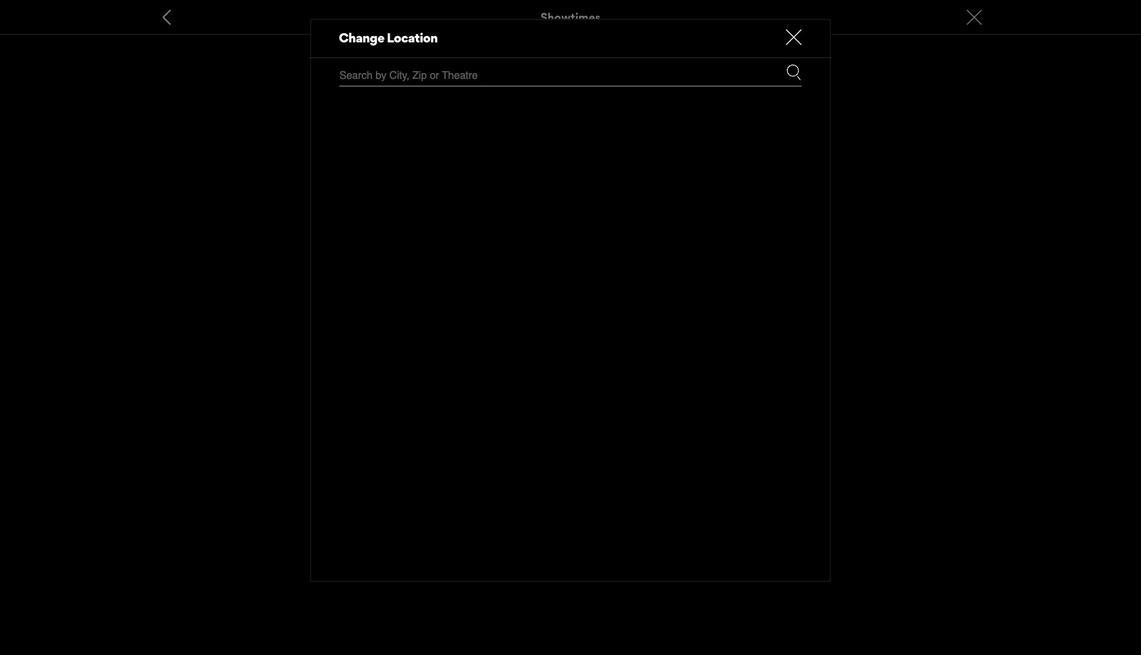 Task type: vqa. For each thing, say whether or not it's contained in the screenshot.
a
yes



Task type: locate. For each thing, give the bounding box(es) containing it.
close image
[[786, 29, 802, 45]]

in order to display showtimes, please select a nearby theatre.
[[393, 38, 748, 54]]

a inside button
[[447, 77, 452, 90]]

0 horizontal spatial a
[[447, 77, 452, 90]]

a
[[650, 38, 656, 54], [447, 77, 452, 90]]

order
[[408, 38, 439, 54]]

1 horizontal spatial a
[[650, 38, 656, 54]]

please
[[571, 38, 608, 54]]

close element
[[786, 29, 802, 45]]

showtimes,
[[501, 38, 568, 54]]

change location
[[339, 30, 438, 46]]

a right select at the right top of page
[[650, 38, 656, 54]]

a right select
[[447, 77, 452, 90]]

submit search image
[[786, 65, 802, 80]]

1 vertical spatial a
[[447, 77, 452, 90]]

change
[[339, 30, 385, 46]]

to
[[442, 38, 454, 54]]

select
[[612, 38, 646, 54]]



Task type: describe. For each thing, give the bounding box(es) containing it.
select a theatre button
[[393, 69, 511, 99]]

nearby
[[660, 38, 700, 54]]

theatre
[[454, 77, 490, 90]]

select
[[414, 77, 444, 90]]

location
[[387, 30, 438, 46]]

0 vertical spatial a
[[650, 38, 656, 54]]

theatre.
[[703, 38, 748, 54]]

display
[[457, 38, 498, 54]]

in
[[393, 38, 404, 54]]

select a theatre
[[414, 77, 490, 90]]

showtimes
[[541, 10, 601, 24]]

Search by City, Zip or Theatre text field
[[340, 65, 747, 86]]



